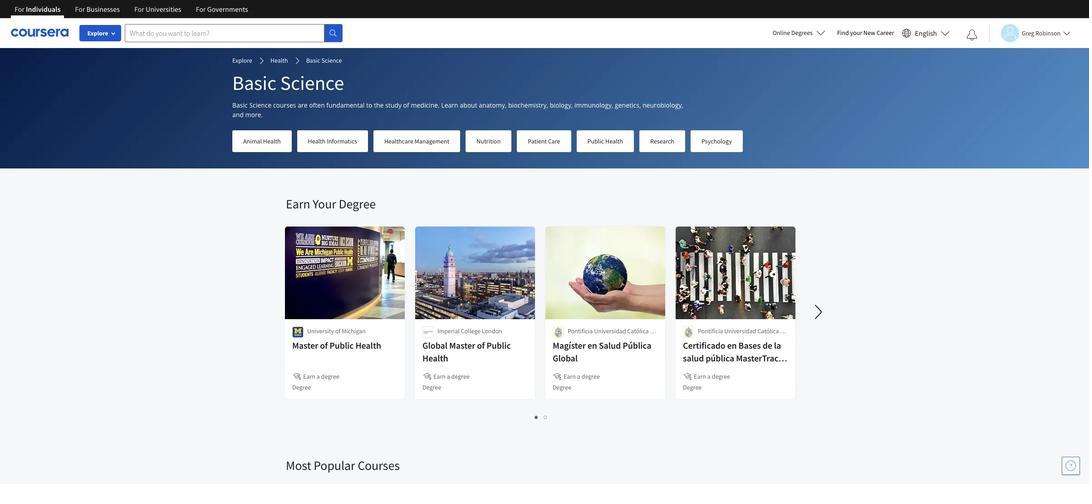Task type: locate. For each thing, give the bounding box(es) containing it.
for universities
[[134, 5, 181, 14]]

earn down magíster
[[564, 372, 576, 381]]

banner navigation
[[7, 0, 256, 18]]

master
[[292, 340, 318, 351], [450, 340, 476, 351]]

degree for magíster en salud pública global
[[553, 383, 572, 391]]

explore down what do you want to learn? "text box"
[[232, 56, 252, 64]]

2 en from the left
[[728, 340, 737, 351]]

health informatics
[[308, 137, 357, 145]]

master down university of michigan image
[[292, 340, 318, 351]]

0 horizontal spatial global
[[423, 340, 448, 351]]

2 a from the left
[[447, 372, 450, 381]]

basic right health link
[[306, 56, 320, 64]]

find your new career link
[[833, 27, 899, 39]]

individuals
[[26, 5, 61, 14]]

chile right pontificia universidad católica de chile icon on the right bottom of the page
[[698, 336, 712, 344]]

earn for certificado en bases de la salud pública mastertrack® certificate
[[694, 372, 707, 381]]

chile right pontificia universidad católica de chile image
[[568, 336, 582, 344]]

of
[[404, 101, 410, 109], [335, 327, 341, 335], [320, 340, 328, 351], [477, 340, 485, 351]]

0 horizontal spatial universidad
[[595, 327, 626, 335]]

salud
[[599, 340, 621, 351]]

1 pontificia universidad católica de chile from the left
[[568, 327, 657, 344]]

for individuals
[[15, 5, 61, 14]]

science
[[322, 56, 342, 64], [280, 70, 344, 95], [249, 101, 272, 109]]

global
[[423, 340, 448, 351], [553, 352, 578, 364]]

2 chile from the left
[[698, 336, 712, 344]]

pontificia universidad católica de chile for bases
[[698, 327, 787, 344]]

basic
[[306, 56, 320, 64], [232, 70, 276, 95], [232, 101, 248, 109]]

public down the 'london'
[[487, 340, 511, 351]]

0 horizontal spatial de
[[650, 327, 657, 335]]

global down magíster
[[553, 352, 578, 364]]

1 vertical spatial basic
[[232, 70, 276, 95]]

public down university of michigan
[[330, 340, 354, 351]]

nutrition link
[[466, 130, 512, 152]]

universidad up the salud
[[595, 327, 626, 335]]

1 for from the left
[[15, 5, 24, 14]]

robinson
[[1036, 29, 1061, 37]]

public health
[[588, 137, 623, 145]]

en left the salud
[[588, 340, 598, 351]]

1 horizontal spatial chile
[[698, 336, 712, 344]]

health left the informatics in the left top of the page
[[308, 137, 326, 145]]

1 horizontal spatial en
[[728, 340, 737, 351]]

0 horizontal spatial pontificia universidad católica de chile
[[568, 327, 657, 344]]

católica up la
[[758, 327, 780, 335]]

4 for from the left
[[196, 5, 206, 14]]

2 vertical spatial science
[[249, 101, 272, 109]]

london
[[482, 327, 503, 335]]

earn your degree
[[286, 196, 376, 212]]

0 horizontal spatial public
[[330, 340, 354, 351]]

university of michigan image
[[292, 326, 304, 338]]

earn a degree down global master of public health
[[434, 372, 470, 381]]

animal health link
[[232, 130, 292, 152]]

healthcare management link
[[374, 130, 461, 152]]

for left "individuals"
[[15, 5, 24, 14]]

show notifications image
[[967, 30, 978, 40]]

for for universities
[[134, 5, 144, 14]]

a for global
[[447, 372, 450, 381]]

4 a from the left
[[708, 372, 711, 381]]

a down master of public health
[[317, 372, 320, 381]]

pontificia
[[568, 327, 593, 335], [698, 327, 724, 335]]

1 vertical spatial global
[[553, 352, 578, 364]]

a for certificado
[[708, 372, 711, 381]]

basic science
[[306, 56, 342, 64], [232, 70, 344, 95]]

1 universidad from the left
[[595, 327, 626, 335]]

master down imperial college london
[[450, 340, 476, 351]]

basic science courses are often fundamental to the study of medicine. learn about anatomy, biochemistry, biology, immunology, genetics, neurobiology, and more.
[[232, 101, 684, 119]]

health inside public health link
[[606, 137, 623, 145]]

chile for magíster
[[568, 336, 582, 344]]

1 pontificia from the left
[[568, 327, 593, 335]]

degree down master of public health
[[321, 372, 340, 381]]

chile for certificado
[[698, 336, 712, 344]]

find
[[838, 29, 849, 37]]

health right animal
[[263, 137, 281, 145]]

science inside basic science courses are often fundamental to the study of medicine. learn about anatomy, biochemistry, biology, immunology, genetics, neurobiology, and more.
[[249, 101, 272, 109]]

earn down salud
[[694, 372, 707, 381]]

pontificia universidad católica de chile
[[568, 327, 657, 344], [698, 327, 787, 344]]

career
[[877, 29, 895, 37]]

1 horizontal spatial católica
[[758, 327, 780, 335]]

0 horizontal spatial católica
[[628, 327, 649, 335]]

4 degree from the left
[[712, 372, 731, 381]]

earn a degree for master
[[303, 372, 340, 381]]

health down michigan
[[356, 340, 381, 351]]

pontificia for certificado
[[698, 327, 724, 335]]

universidad
[[595, 327, 626, 335], [725, 327, 757, 335]]

0 vertical spatial basic science
[[306, 56, 342, 64]]

degree
[[339, 196, 376, 212], [292, 383, 311, 391], [423, 383, 441, 391], [553, 383, 572, 391], [683, 383, 702, 391]]

research link
[[640, 130, 686, 152]]

study
[[386, 101, 402, 109]]

2 católica from the left
[[758, 327, 780, 335]]

health down "imperial college london" icon on the bottom left
[[423, 352, 449, 364]]

english
[[916, 28, 938, 37]]

degree for magíster
[[582, 372, 600, 381]]

en
[[588, 340, 598, 351], [728, 340, 737, 351]]

find your new career
[[838, 29, 895, 37]]

2 horizontal spatial de
[[781, 327, 787, 335]]

chile
[[568, 336, 582, 344], [698, 336, 712, 344]]

businesses
[[86, 5, 120, 14]]

for left universities
[[134, 5, 144, 14]]

of down the university
[[320, 340, 328, 351]]

for left businesses
[[75, 5, 85, 14]]

patient
[[528, 137, 547, 145]]

public health link
[[577, 130, 634, 152]]

more.
[[245, 110, 263, 119]]

psychology link
[[691, 130, 743, 152]]

next slide image
[[808, 301, 830, 323]]

about
[[460, 101, 478, 109]]

1 horizontal spatial global
[[553, 352, 578, 364]]

católica up the pública
[[628, 327, 649, 335]]

pontificia up magíster
[[568, 327, 593, 335]]

for governments
[[196, 5, 248, 14]]

degree down the pública on the bottom right
[[712, 372, 731, 381]]

de up the pública
[[650, 327, 657, 335]]

3 earn a degree from the left
[[564, 372, 600, 381]]

for left governments
[[196, 5, 206, 14]]

online degrees button
[[766, 23, 833, 43]]

earn down global master of public health
[[434, 372, 446, 381]]

magíster
[[553, 340, 586, 351]]

católica for pública
[[628, 327, 649, 335]]

health informatics link
[[297, 130, 368, 152]]

explore down for businesses
[[87, 29, 108, 37]]

0 horizontal spatial explore
[[87, 29, 108, 37]]

earn your degree carousel element
[[282, 168, 933, 430]]

and
[[232, 110, 244, 119]]

of down college in the bottom left of the page
[[477, 340, 485, 351]]

1 button
[[532, 412, 542, 422]]

health down genetics,
[[606, 137, 623, 145]]

1 chile from the left
[[568, 336, 582, 344]]

basic science up courses
[[232, 70, 344, 95]]

4 earn a degree from the left
[[694, 372, 731, 381]]

1 horizontal spatial de
[[763, 340, 773, 351]]

pontificia up "certificado"
[[698, 327, 724, 335]]

earn for global master of public health
[[434, 372, 446, 381]]

1 en from the left
[[588, 340, 598, 351]]

de up la
[[781, 327, 787, 335]]

1 a from the left
[[317, 372, 320, 381]]

bases
[[739, 340, 761, 351]]

de left la
[[763, 340, 773, 351]]

health inside health informatics link
[[308, 137, 326, 145]]

earn a degree for global
[[434, 372, 470, 381]]

for for governments
[[196, 5, 206, 14]]

a down the pública on the bottom right
[[708, 372, 711, 381]]

greg robinson button
[[990, 24, 1071, 42]]

0 horizontal spatial en
[[588, 340, 598, 351]]

basic down explore link
[[232, 70, 276, 95]]

a down magíster
[[577, 372, 581, 381]]

degree for certificado
[[712, 372, 731, 381]]

global inside magíster en salud pública global
[[553, 352, 578, 364]]

nutrition
[[477, 137, 501, 145]]

university
[[307, 327, 334, 335]]

2 for from the left
[[75, 5, 85, 14]]

global down "imperial college london" icon on the bottom left
[[423, 340, 448, 351]]

public down immunology, in the right of the page
[[588, 137, 605, 145]]

en up the pública on the bottom right
[[728, 340, 737, 351]]

1 earn a degree from the left
[[303, 372, 340, 381]]

1 horizontal spatial public
[[487, 340, 511, 351]]

mastertrack®
[[737, 352, 788, 364]]

1 horizontal spatial pontificia
[[698, 327, 724, 335]]

list
[[286, 412, 797, 422]]

degree down global master of public health
[[452, 372, 470, 381]]

for for businesses
[[75, 5, 85, 14]]

2 vertical spatial basic
[[232, 101, 248, 109]]

biochemistry,
[[509, 101, 549, 109]]

salud
[[683, 352, 704, 364]]

universidad up bases
[[725, 327, 757, 335]]

2 earn a degree from the left
[[434, 372, 470, 381]]

earn down master of public health
[[303, 372, 316, 381]]

degree down magíster en salud pública global
[[582, 372, 600, 381]]

1 horizontal spatial pontificia universidad católica de chile
[[698, 327, 787, 344]]

de
[[650, 327, 657, 335], [781, 327, 787, 335], [763, 340, 773, 351]]

1 horizontal spatial universidad
[[725, 327, 757, 335]]

None search field
[[125, 24, 343, 42]]

public inside global master of public health
[[487, 340, 511, 351]]

en inside certificado en bases de la salud pública mastertrack® certificate
[[728, 340, 737, 351]]

0 horizontal spatial chile
[[568, 336, 582, 344]]

explore inside explore dropdown button
[[87, 29, 108, 37]]

for for individuals
[[15, 5, 24, 14]]

0 vertical spatial global
[[423, 340, 448, 351]]

0 horizontal spatial master
[[292, 340, 318, 351]]

2 pontificia universidad católica de chile from the left
[[698, 327, 787, 344]]

explore button
[[79, 25, 121, 41]]

de inside certificado en bases de la salud pública mastertrack® certificate
[[763, 340, 773, 351]]

earn a degree down magíster en salud pública global
[[564, 372, 600, 381]]

1 horizontal spatial master
[[450, 340, 476, 351]]

neurobiology,
[[643, 101, 684, 109]]

earn a degree down master of public health
[[303, 372, 340, 381]]

public
[[588, 137, 605, 145], [330, 340, 354, 351], [487, 340, 511, 351]]

católica
[[628, 327, 649, 335], [758, 327, 780, 335]]

of right study
[[404, 101, 410, 109]]

a down global master of public health
[[447, 372, 450, 381]]

popular
[[314, 457, 355, 474]]

anatomy,
[[479, 101, 507, 109]]

for
[[15, 5, 24, 14], [75, 5, 85, 14], [134, 5, 144, 14], [196, 5, 206, 14]]

2 universidad from the left
[[725, 327, 757, 335]]

health
[[271, 56, 288, 64], [263, 137, 281, 145], [308, 137, 326, 145], [606, 137, 623, 145], [356, 340, 381, 351], [423, 352, 449, 364]]

list containing 1
[[286, 412, 797, 422]]

health inside the animal health link
[[263, 137, 281, 145]]

are
[[298, 101, 308, 109]]

earn
[[286, 196, 310, 212], [303, 372, 316, 381], [434, 372, 446, 381], [564, 372, 576, 381], [694, 372, 707, 381]]

en inside magíster en salud pública global
[[588, 340, 598, 351]]

0 vertical spatial explore
[[87, 29, 108, 37]]

fundamental
[[327, 101, 365, 109]]

earn a degree down the pública on the bottom right
[[694, 372, 731, 381]]

1 católica from the left
[[628, 327, 649, 335]]

3 a from the left
[[577, 372, 581, 381]]

3 for from the left
[[134, 5, 144, 14]]

degree for master of public health
[[292, 383, 311, 391]]

pontificia universidad católica de chile for salud
[[568, 327, 657, 344]]

basic up and
[[232, 101, 248, 109]]

1 degree from the left
[[321, 372, 340, 381]]

0 horizontal spatial pontificia
[[568, 327, 593, 335]]

3 degree from the left
[[582, 372, 600, 381]]

2 pontificia from the left
[[698, 327, 724, 335]]

2 degree from the left
[[452, 372, 470, 381]]

1 vertical spatial explore
[[232, 56, 252, 64]]

basic science right health link
[[306, 56, 342, 64]]

2 master from the left
[[450, 340, 476, 351]]

degree
[[321, 372, 340, 381], [452, 372, 470, 381], [582, 372, 600, 381], [712, 372, 731, 381]]

en for salud
[[588, 340, 598, 351]]



Task type: describe. For each thing, give the bounding box(es) containing it.
master inside global master of public health
[[450, 340, 476, 351]]

certificate
[[683, 365, 723, 376]]

1
[[535, 413, 539, 421]]

health link
[[271, 56, 288, 66]]

explore link
[[232, 56, 252, 66]]

english button
[[899, 18, 954, 48]]

courses
[[358, 457, 400, 474]]

2
[[544, 413, 548, 421]]

earn for magíster en salud pública global
[[564, 372, 576, 381]]

universidad for bases
[[725, 327, 757, 335]]

animal health
[[243, 137, 281, 145]]

certificado en bases de la salud pública mastertrack® certificate
[[683, 340, 788, 376]]

often
[[309, 101, 325, 109]]

earn left your
[[286, 196, 310, 212]]

0 vertical spatial basic
[[306, 56, 320, 64]]

health inside global master of public health
[[423, 352, 449, 364]]

global master of public health
[[423, 340, 511, 364]]

genetics,
[[615, 101, 641, 109]]

of inside basic science courses are often fundamental to the study of medicine. learn about anatomy, biochemistry, biology, immunology, genetics, neurobiology, and more.
[[404, 101, 410, 109]]

pública
[[623, 340, 652, 351]]

university of michigan
[[307, 327, 366, 335]]

degree for certificado en bases de la salud pública mastertrack® certificate
[[683, 383, 702, 391]]

your
[[851, 29, 863, 37]]

of inside global master of public health
[[477, 340, 485, 351]]

coursera image
[[11, 26, 69, 40]]

your
[[313, 196, 336, 212]]

help center image
[[1066, 460, 1077, 471]]

michigan
[[342, 327, 366, 335]]

imperial
[[438, 327, 460, 335]]

a for magíster
[[577, 372, 581, 381]]

la
[[775, 340, 782, 351]]

the
[[374, 101, 384, 109]]

global inside global master of public health
[[423, 340, 448, 351]]

master of public health
[[292, 340, 381, 351]]

1 vertical spatial science
[[280, 70, 344, 95]]

1 horizontal spatial explore
[[232, 56, 252, 64]]

immunology,
[[575, 101, 614, 109]]

earn a degree for certificado
[[694, 372, 731, 381]]

earn for master of public health
[[303, 372, 316, 381]]

pontificia for magíster
[[568, 327, 593, 335]]

0 vertical spatial science
[[322, 56, 342, 64]]

of up master of public health
[[335, 327, 341, 335]]

informatics
[[327, 137, 357, 145]]

animal
[[243, 137, 262, 145]]

management
[[415, 137, 450, 145]]

universities
[[146, 5, 181, 14]]

1 master from the left
[[292, 340, 318, 351]]

to
[[366, 101, 373, 109]]

degree for global
[[452, 372, 470, 381]]

healthcare
[[385, 137, 414, 145]]

en for bases
[[728, 340, 737, 351]]

college
[[461, 327, 481, 335]]

online degrees
[[773, 29, 813, 37]]

de for magíster en salud pública global
[[650, 327, 657, 335]]

most popular courses
[[286, 457, 400, 474]]

magíster en salud pública global
[[553, 340, 652, 364]]

universidad for salud
[[595, 327, 626, 335]]

list inside earn your degree carousel "element"
[[286, 412, 797, 422]]

patient care
[[528, 137, 561, 145]]

most
[[286, 457, 311, 474]]

de for certificado en bases de la salud pública mastertrack® certificate
[[781, 327, 787, 335]]

learn
[[442, 101, 458, 109]]

pontificia universidad católica de chile image
[[553, 326, 564, 338]]

greg
[[1023, 29, 1035, 37]]

degrees
[[792, 29, 813, 37]]

degree for master
[[321, 372, 340, 381]]

basic inside basic science courses are often fundamental to the study of medicine. learn about anatomy, biochemistry, biology, immunology, genetics, neurobiology, and more.
[[232, 101, 248, 109]]

pontificia universidad católica de chile image
[[683, 326, 695, 338]]

patient care link
[[517, 130, 572, 152]]

2 button
[[542, 412, 551, 422]]

research
[[651, 137, 675, 145]]

degree for global master of public health
[[423, 383, 441, 391]]

1 vertical spatial basic science
[[232, 70, 344, 95]]

online
[[773, 29, 791, 37]]

health right explore link
[[271, 56, 288, 64]]

chevron down image
[[35, 14, 41, 20]]

earn a degree for magíster
[[564, 372, 600, 381]]

for businesses
[[75, 5, 120, 14]]

new
[[864, 29, 876, 37]]

healthcare management
[[385, 137, 450, 145]]

pública
[[706, 352, 735, 364]]

católica for de
[[758, 327, 780, 335]]

a for master
[[317, 372, 320, 381]]

psychology
[[702, 137, 732, 145]]

certificado
[[683, 340, 726, 351]]

care
[[548, 137, 561, 145]]

What do you want to learn? text field
[[125, 24, 325, 42]]

governments
[[207, 5, 248, 14]]

imperial college london image
[[423, 326, 434, 338]]

greg robinson
[[1023, 29, 1061, 37]]

2 horizontal spatial public
[[588, 137, 605, 145]]

medicine.
[[411, 101, 440, 109]]

imperial college london
[[438, 327, 503, 335]]

courses
[[273, 101, 296, 109]]

biology,
[[550, 101, 573, 109]]



Task type: vqa. For each thing, say whether or not it's contained in the screenshot.
Help Center icon
yes



